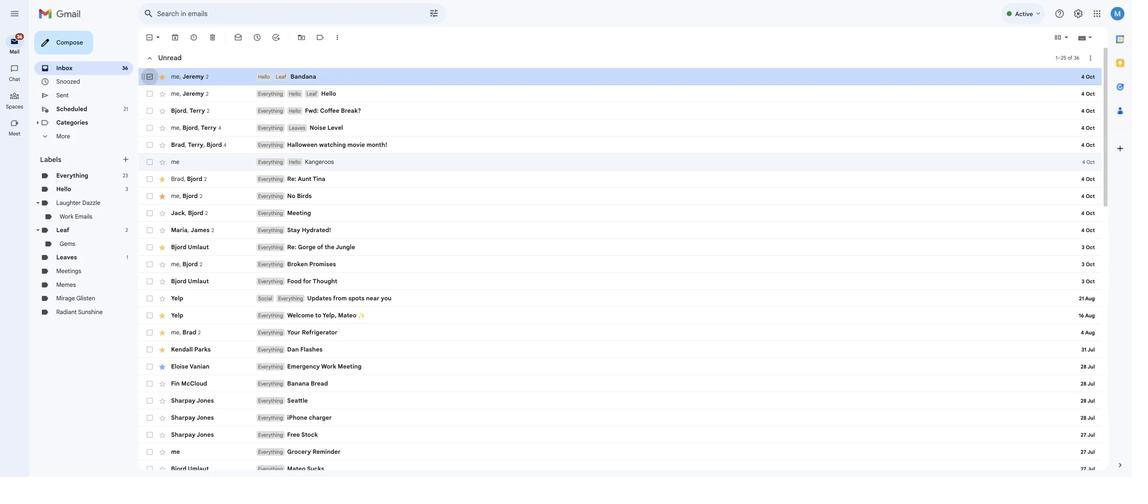 Task type: vqa. For each thing, say whether or not it's contained in the screenshot.


Task type: describe. For each thing, give the bounding box(es) containing it.
1 heading from the top
[[0, 84, 32, 92]]

add to tasks image
[[302, 37, 311, 47]]

hello down bandana
[[321, 101, 334, 108]]

gorge
[[331, 271, 351, 279]]

17 row from the top
[[154, 437, 1133, 456]]

2 vertical spatial leaf
[[63, 252, 77, 260]]

everything emergency work meeting
[[287, 404, 402, 412]]

promises
[[344, 290, 373, 298]]

me inside row
[[190, 176, 199, 184]]

laughter dazzle
[[63, 222, 112, 230]]

hydrated!
[[335, 252, 368, 260]]

welcome
[[319, 347, 348, 355]]

banana
[[319, 423, 343, 431]]

me row
[[154, 171, 1133, 190]]

23
[[136, 192, 142, 199]]

scheduled
[[63, 117, 97, 125]]

leaves inside the 'unread' tab panel
[[321, 139, 339, 146]]

food
[[319, 309, 335, 317]]

brad ,
[[190, 195, 208, 203]]

everything re: aunt tina
[[287, 195, 361, 203]]

2 yelp from the top
[[190, 347, 203, 355]]

everything for re: aunt tina
[[287, 196, 314, 203]]

11 row from the top
[[154, 285, 1133, 304]]

search in emails image
[[157, 7, 174, 24]]

bandana
[[323, 81, 351, 89]]

bjord up maria , james 2 at left
[[209, 233, 226, 241]]

me , jeremy 2 for bandana
[[190, 81, 231, 89]]

fwd:
[[339, 119, 354, 127]]

2 horizontal spatial leaf
[[341, 101, 352, 108]]

brad for brad , terry , bjord 4
[[190, 157, 205, 165]]

2 me from the top
[[190, 100, 199, 108]]

everything for meeting
[[287, 234, 314, 241]]

everything for food for thought
[[287, 310, 314, 317]]

everything iphone charger
[[287, 461, 368, 469]]

tina
[[347, 195, 361, 203]]

memes link
[[63, 313, 85, 321]]

bread
[[345, 423, 364, 431]]

vanian
[[211, 404, 232, 412]]

mail navigation
[[0, 30, 33, 478]]

re: for re: gorge of the jungle
[[319, 271, 329, 279]]

maria
[[190, 252, 208, 260]]

everything meeting
[[287, 233, 345, 241]]

unread main content
[[154, 30, 1133, 478]]

memes
[[63, 313, 85, 321]]

5 me from the top
[[190, 214, 199, 222]]

watching
[[354, 157, 384, 165]]

break?
[[379, 119, 401, 127]]

bjord down bjord , terry
[[203, 138, 220, 146]]

me , bjord
[[190, 290, 220, 298]]

everything your refrigerator
[[287, 366, 375, 374]]

advanced search options image
[[473, 5, 492, 24]]

brad , terry , bjord 4
[[190, 157, 252, 165]]

everything inside the me row
[[287, 177, 314, 184]]

jones for iphone charger
[[218, 461, 238, 469]]

7 me from the top
[[190, 366, 199, 374]]

1 me from the top
[[190, 81, 199, 89]]

everything for welcome to yelp, mateo
[[287, 347, 314, 355]]

charger
[[343, 461, 368, 469]]

bjord left 4
[[229, 157, 246, 165]]

6 me from the top
[[190, 290, 199, 298]]

jungle
[[373, 271, 394, 279]]

36 link
[[6, 36, 28, 53]]

2 for bandana
[[228, 82, 231, 89]]

2 for stay hydrated!
[[235, 253, 238, 260]]

noise level
[[344, 138, 381, 146]]

everything for iphone charger
[[287, 461, 314, 469]]

work inside the 'unread' tab panel
[[357, 404, 373, 412]]

yelp inside row
[[190, 328, 203, 336]]

1 vertical spatial leaves
[[63, 282, 86, 291]]

bjord up jack , bjord 2
[[203, 214, 220, 222]]

archive image
[[190, 37, 199, 47]]

kendall
[[190, 385, 214, 393]]

unread button
[[157, 55, 205, 74]]

laughter dazzle link
[[63, 222, 112, 230]]

everything re: gorge of the jungle
[[287, 271, 394, 279]]

flashes
[[334, 385, 358, 393]]

everything for halloween watching movie month!
[[287, 158, 314, 165]]

laughter
[[63, 222, 90, 230]]

3 me from the top
[[190, 138, 199, 146]]

kendall parks
[[190, 385, 234, 393]]

the
[[361, 271, 371, 279]]

level
[[364, 138, 381, 146]]

0 horizontal spatial work
[[66, 237, 82, 245]]

4 row from the top
[[154, 133, 1133, 152]]

compose button
[[38, 34, 104, 61]]

everything for emergency work meeting
[[287, 404, 314, 412]]

aunt
[[331, 195, 346, 203]]

iphone
[[319, 461, 341, 469]]

everything banana bread
[[287, 423, 364, 431]]

main menu image
[[10, 9, 22, 21]]

18 row from the top
[[154, 456, 1133, 475]]

mail
[[11, 54, 22, 61]]

leaf link
[[63, 252, 77, 260]]

2 vertical spatial brad
[[203, 366, 218, 374]]

hello left fwd:
[[321, 120, 334, 127]]

everything for banana bread
[[287, 423, 314, 431]]

move to image
[[330, 37, 340, 47]]

Search in emails search field
[[154, 4, 496, 27]]

fwd: coffee break?
[[339, 119, 401, 127]]

eloise
[[190, 404, 209, 412]]

delete image
[[232, 37, 241, 47]]

sent link
[[63, 102, 76, 110]]

1 vertical spatial 36
[[136, 72, 143, 79]]

2 row from the top
[[154, 95, 1133, 114]]

snoozed
[[63, 87, 89, 95]]

james
[[212, 252, 233, 260]]

hello inside the me row
[[321, 177, 334, 184]]

spaces heading
[[0, 115, 32, 122]]

mateo
[[376, 347, 396, 355]]

categories
[[63, 132, 98, 141]]

food for thought row
[[154, 304, 1133, 323]]

spaces
[[7, 115, 26, 122]]

2 for meeting
[[228, 234, 231, 241]]

bjord , terry
[[190, 119, 228, 127]]

fin
[[190, 423, 200, 431]]

your
[[319, 366, 334, 374]]

1
[[140, 283, 142, 290]]

sharpay for seattle
[[190, 442, 217, 450]]

leaves link
[[63, 282, 86, 291]]

dazzle
[[92, 222, 112, 230]]

everything link
[[63, 191, 98, 199]]

me , bjord 2
[[190, 214, 225, 222]]

mccloud
[[201, 423, 230, 431]]

everything for stay hydrated!
[[287, 253, 314, 260]]

labels heading
[[45, 173, 135, 182]]

labels
[[45, 173, 68, 182]]



Task type: locate. For each thing, give the bounding box(es) containing it.
terry for brad , terry , bjord 4
[[209, 157, 226, 165]]

everything inside everything iphone charger
[[287, 461, 314, 469]]

me down bjord , terry
[[190, 138, 199, 146]]

2 sharpay from the top
[[190, 461, 217, 469]]

work down laughter at the left
[[66, 237, 82, 245]]

hello link
[[63, 206, 79, 215]]

me up jack
[[190, 214, 199, 222]]

1 re: from the top
[[319, 195, 329, 203]]

brad up kendall parks
[[203, 366, 218, 374]]

no
[[319, 214, 328, 222]]

umlaut
[[209, 271, 232, 279]]

yelp,
[[358, 347, 374, 355]]

re: left aunt
[[319, 195, 329, 203]]

terry up brad , terry , bjord 4
[[223, 138, 240, 146]]

row
[[154, 76, 1133, 95], [154, 95, 1133, 114], [154, 114, 1133, 133], [154, 133, 1133, 152], [154, 152, 1133, 171], [154, 190, 1133, 209], [154, 209, 1133, 228], [154, 228, 1133, 247], [154, 247, 1133, 266], [154, 266, 1133, 285], [154, 285, 1133, 304], [154, 342, 1133, 361], [154, 361, 1133, 380], [154, 380, 1133, 399], [154, 399, 1133, 418], [154, 418, 1133, 437], [154, 437, 1133, 456], [154, 456, 1133, 475], [154, 475, 1133, 478]]

4
[[248, 158, 252, 165]]

row containing maria
[[154, 247, 1133, 266]]

5 row from the top
[[154, 152, 1133, 171]]

0 horizontal spatial 36
[[19, 37, 25, 44]]

None checkbox
[[161, 81, 171, 90], [161, 157, 171, 166], [161, 176, 171, 185], [161, 195, 171, 204], [161, 214, 171, 223], [161, 233, 171, 242], [161, 271, 171, 280], [161, 346, 171, 356], [161, 365, 171, 375], [161, 384, 171, 394], [161, 422, 171, 432], [161, 441, 171, 451], [161, 81, 171, 90], [161, 157, 171, 166], [161, 176, 171, 185], [161, 195, 171, 204], [161, 214, 171, 223], [161, 233, 171, 242], [161, 271, 171, 280], [161, 346, 171, 356], [161, 365, 171, 375], [161, 384, 171, 394], [161, 422, 171, 432], [161, 441, 171, 451]]

15 row from the top
[[154, 399, 1133, 418]]

social
[[287, 328, 302, 336]]

everything inside everything food for thought
[[287, 310, 314, 317]]

everything inside everything welcome to yelp, mateo
[[287, 347, 314, 355]]

0 vertical spatial terry
[[210, 119, 228, 127]]

everything inside everything emergency work meeting
[[287, 404, 314, 412]]

coffee
[[355, 119, 377, 127]]

everything inside the everything no birds
[[287, 215, 314, 222]]

emails
[[84, 237, 103, 245]]

everything inside everything meeting
[[287, 234, 314, 241]]

me up bjord , terry
[[190, 100, 199, 108]]

0 vertical spatial heading
[[0, 84, 32, 92]]

bjord down bjord umlaut
[[203, 290, 220, 298]]

row containing kendall parks
[[154, 380, 1133, 399]]

0 vertical spatial jones
[[218, 442, 238, 450]]

terry for bjord , terry
[[210, 119, 228, 127]]

0 vertical spatial meeting
[[319, 233, 345, 241]]

work
[[66, 237, 82, 245], [357, 404, 373, 412]]

work up the bread
[[357, 404, 373, 412]]

jeremy for bandana
[[203, 81, 227, 89]]

0 vertical spatial me , jeremy 2
[[190, 81, 231, 89]]

compose
[[63, 43, 92, 51]]

leaf up gems at the bottom left of page
[[63, 252, 77, 260]]

brad up me , bjord 2 at the top of the page
[[190, 195, 204, 203]]

everything for no birds
[[287, 215, 314, 222]]

6 row from the top
[[154, 190, 1133, 209]]

broken
[[319, 290, 342, 298]]

meeting
[[319, 233, 345, 241], [375, 404, 402, 412]]

2 heading from the top
[[0, 145, 32, 153]]

2 me , jeremy 2 from the top
[[190, 100, 231, 108]]

jones for seattle
[[218, 442, 238, 450]]

1 horizontal spatial leaf
[[306, 82, 318, 89]]

7 row from the top
[[154, 209, 1133, 228]]

heading
[[0, 84, 32, 92], [0, 145, 32, 153]]

everything no birds
[[287, 214, 346, 222]]

1 vertical spatial jones
[[218, 461, 238, 469]]

1 vertical spatial work
[[357, 404, 373, 412]]

meetings
[[63, 298, 90, 306]]

36 inside "mail" navigation
[[19, 37, 25, 44]]

mail heading
[[0, 54, 32, 62]]

everything inside everything halloween watching movie month!
[[287, 158, 314, 165]]

9 row from the top
[[154, 247, 1133, 266]]

everything food for thought
[[287, 309, 375, 317]]

seattle
[[319, 442, 342, 450]]

1 vertical spatial jeremy
[[203, 100, 227, 108]]

8 row from the top
[[154, 228, 1133, 247]]

stay
[[319, 252, 334, 260]]

everything for your refrigerator
[[287, 366, 314, 374]]

1 sharpay from the top
[[190, 442, 217, 450]]

2 for hello
[[228, 101, 231, 108]]

sent
[[63, 102, 76, 110]]

hello up coffee
[[357, 100, 373, 108]]

1 yelp from the top
[[190, 328, 203, 336]]

19 row from the top
[[154, 475, 1133, 478]]

1 vertical spatial leaf
[[341, 101, 352, 108]]

work emails link
[[66, 237, 103, 245]]

0 vertical spatial work
[[66, 237, 82, 245]]

36 up mail
[[19, 37, 25, 44]]

everything inside everything stay hydrated!
[[287, 253, 314, 260]]

me , brad
[[190, 366, 218, 374]]

jeremy for hello
[[203, 100, 227, 108]]

row containing yelp
[[154, 342, 1133, 361]]

leaves up halloween
[[321, 139, 339, 146]]

1 vertical spatial meeting
[[375, 404, 402, 412]]

row containing eloise vanian
[[154, 399, 1133, 418]]

2
[[228, 82, 231, 89], [228, 101, 231, 108], [222, 215, 225, 222], [228, 234, 231, 241], [139, 253, 142, 260], [235, 253, 238, 260]]

emergency
[[319, 404, 355, 412]]

yelp
[[190, 328, 203, 336], [190, 347, 203, 355]]

leaf left bandana
[[306, 82, 318, 89]]

unread
[[176, 60, 202, 69]]

snooze image
[[281, 37, 290, 47]]

1 horizontal spatial work
[[357, 404, 373, 412]]

sharpay for iphone
[[190, 461, 217, 469]]

terry down me , bjord , terry
[[209, 157, 226, 165]]

everything stay hydrated!
[[287, 252, 368, 260]]

4 me from the top
[[190, 176, 199, 184]]

re:
[[319, 195, 329, 203], [319, 271, 329, 279]]

1 vertical spatial me , jeremy 2
[[190, 100, 231, 108]]

bjord
[[190, 119, 207, 127], [203, 138, 220, 146], [229, 157, 246, 165], [203, 214, 220, 222], [209, 233, 226, 241], [190, 271, 207, 279], [203, 290, 220, 298]]

1 horizontal spatial leaves
[[321, 139, 339, 146]]

2 sharpay jones from the top
[[190, 461, 238, 469]]

me up kendall
[[190, 366, 199, 374]]

1 vertical spatial sharpay jones
[[190, 461, 238, 469]]

12 row from the top
[[154, 342, 1133, 361]]

36
[[19, 37, 25, 44], [136, 72, 143, 79]]

scheduled link
[[63, 117, 97, 125]]

Search in emails text field
[[175, 10, 450, 20]]

maria , james 2
[[190, 252, 238, 260]]

unread tab panel
[[154, 53, 1133, 478]]

everything broken promises
[[287, 290, 373, 298]]

16 row from the top
[[154, 418, 1133, 437]]

row containing bjord umlaut
[[154, 266, 1133, 285]]

everything dan flashes
[[287, 385, 358, 393]]

everything inside the everything seattle
[[287, 442, 314, 450]]

everything welcome to yelp, mateo
[[287, 347, 398, 355]]

thought
[[347, 309, 375, 317]]

everything seattle
[[287, 442, 342, 450]]

brad
[[190, 157, 205, 165], [190, 195, 204, 203], [203, 366, 218, 374]]

heading down spaces heading on the top left of the page
[[0, 145, 32, 153]]

1 vertical spatial sharpay
[[190, 461, 217, 469]]

1 vertical spatial heading
[[0, 145, 32, 153]]

1 me , jeremy 2 from the top
[[190, 81, 231, 89]]

None checkbox
[[161, 37, 171, 47], [161, 100, 171, 109], [161, 119, 171, 128], [161, 138, 171, 147], [161, 252, 171, 261], [161, 290, 171, 299], [161, 309, 171, 318], [161, 327, 171, 337], [161, 403, 171, 413], [161, 460, 171, 470], [161, 37, 171, 47], [161, 100, 171, 109], [161, 119, 171, 128], [161, 138, 171, 147], [161, 252, 171, 261], [161, 290, 171, 299], [161, 309, 171, 318], [161, 327, 171, 337], [161, 403, 171, 413], [161, 460, 171, 470]]

0 vertical spatial jeremy
[[203, 81, 227, 89]]

1 sharpay jones from the top
[[190, 442, 238, 450]]

sharpay jones
[[190, 442, 238, 450], [190, 461, 238, 469]]

jack
[[190, 233, 205, 241]]

yelp row
[[154, 323, 1133, 342]]

2 re: from the top
[[319, 271, 329, 279]]

dan
[[319, 385, 332, 393]]

meetings link
[[63, 298, 90, 306]]

1 vertical spatial terry
[[223, 138, 240, 146]]

me up brad ,
[[190, 176, 199, 184]]

hello
[[287, 82, 300, 89], [357, 100, 373, 108], [321, 101, 334, 108], [321, 120, 334, 127], [321, 177, 334, 184], [63, 206, 79, 215]]

13 row from the top
[[154, 361, 1133, 380]]

everything inside everything re: gorge of the jungle
[[287, 272, 314, 279]]

1 jones from the top
[[218, 442, 238, 450]]

everything for seattle
[[287, 442, 314, 450]]

everything inside yelp row
[[309, 328, 337, 336]]

0 horizontal spatial meeting
[[319, 233, 345, 241]]

noise
[[344, 138, 362, 146]]

row containing bjord
[[154, 114, 1133, 133]]

to
[[350, 347, 357, 355]]

everything inside everything banana bread
[[287, 423, 314, 431]]

leaves
[[321, 139, 339, 146], [63, 282, 86, 291]]

2 inside maria , james 2
[[235, 253, 238, 260]]

0 vertical spatial sharpay
[[190, 442, 217, 450]]

10 row from the top
[[154, 266, 1133, 285]]

inbox link
[[63, 72, 81, 80]]

heading up spaces at left top
[[0, 84, 32, 92]]

terry up me , bjord , terry
[[210, 119, 228, 127]]

birds
[[330, 214, 346, 222]]

brad for brad ,
[[190, 195, 204, 203]]

refrigerator
[[335, 366, 375, 374]]

3
[[139, 207, 143, 214]]

leaf up fwd:
[[341, 101, 352, 108]]

1 vertical spatial yelp
[[190, 347, 203, 355]]

hello left bandana
[[287, 82, 300, 89]]

gmail image
[[43, 6, 94, 25]]

me , jeremy 2
[[190, 81, 231, 89], [190, 100, 231, 108]]

1 row from the top
[[154, 76, 1133, 95]]

2 inside me , bjord 2
[[222, 215, 225, 222]]

0 vertical spatial 36
[[19, 37, 25, 44]]

leaf
[[306, 82, 318, 89], [341, 101, 352, 108], [63, 252, 77, 260]]

me down unread
[[190, 81, 199, 89]]

leaves down gems at the bottom left of page
[[63, 282, 86, 291]]

row containing jack
[[154, 228, 1133, 247]]

bjord down maria
[[190, 271, 207, 279]]

inbox
[[63, 72, 81, 80]]

for
[[337, 309, 346, 317]]

hello up everything re: aunt tina
[[321, 177, 334, 184]]

categories link
[[63, 132, 98, 141]]

0 vertical spatial leaves
[[321, 139, 339, 146]]

hello up laughter at the left
[[63, 206, 79, 215]]

1 horizontal spatial 36
[[136, 72, 143, 79]]

mark as read image
[[260, 37, 270, 47]]

me , jeremy 2 up bjord , terry
[[190, 100, 231, 108]]

row containing fin mccloud
[[154, 418, 1133, 437]]

2 vertical spatial terry
[[209, 157, 226, 165]]

1 vertical spatial re:
[[319, 271, 329, 279]]

everything for dan flashes
[[287, 385, 314, 393]]

21
[[137, 118, 142, 125]]

everything inside the everything broken promises
[[287, 291, 314, 298]]

terry
[[210, 119, 228, 127], [223, 138, 240, 146], [209, 157, 226, 165]]

of
[[352, 271, 359, 279]]

report spam image
[[211, 37, 220, 47]]

gems
[[66, 267, 84, 275]]

everything for broken promises
[[287, 291, 314, 298]]

,
[[199, 81, 201, 89], [199, 100, 201, 108], [207, 119, 209, 127], [199, 138, 201, 146], [220, 138, 221, 146], [205, 157, 207, 165], [226, 157, 228, 165], [204, 195, 206, 203], [199, 214, 201, 222], [205, 233, 207, 241], [208, 252, 210, 260], [199, 290, 201, 298], [199, 366, 201, 374]]

2 for no birds
[[222, 215, 225, 222]]

0 horizontal spatial leaf
[[63, 252, 77, 260]]

halloween
[[319, 157, 353, 165]]

1 vertical spatial brad
[[190, 195, 204, 203]]

1 jeremy from the top
[[203, 81, 227, 89]]

everything inside everything re: aunt tina
[[287, 196, 314, 203]]

bjord up me , bjord , terry
[[190, 119, 207, 127]]

2 jeremy from the top
[[203, 100, 227, 108]]

sharpay
[[190, 442, 217, 450], [190, 461, 217, 469]]

0 vertical spatial sharpay jones
[[190, 442, 238, 450]]

0 vertical spatial yelp
[[190, 328, 203, 336]]

everything for re: gorge of the jungle
[[287, 272, 314, 279]]

36 left unread button
[[136, 72, 143, 79]]

brad down me , bjord , terry
[[190, 157, 205, 165]]

re: left gorge
[[319, 271, 329, 279]]

work emails
[[66, 237, 103, 245]]

me , jeremy 2 for hello
[[190, 100, 231, 108]]

3 row from the top
[[154, 114, 1133, 133]]

snoozed link
[[63, 87, 89, 95]]

me , bjord , terry
[[190, 138, 240, 146]]

2 jones from the top
[[218, 461, 238, 469]]

sharpay jones for iphone
[[190, 461, 238, 469]]

everything inside everything your refrigerator
[[287, 366, 314, 374]]

14 row from the top
[[154, 380, 1133, 399]]

everything inside everything dan flashes
[[287, 385, 314, 393]]

me , jeremy 2 down unread
[[190, 81, 231, 89]]

re: for re: aunt tina
[[319, 195, 329, 203]]

0 vertical spatial brad
[[190, 157, 205, 165]]

sharpay jones for seattle
[[190, 442, 238, 450]]

0 vertical spatial re:
[[319, 195, 329, 203]]

eloise vanian
[[190, 404, 232, 412]]

gems link
[[66, 267, 84, 275]]

2 inside jack , bjord 2
[[228, 234, 231, 241]]

1 horizontal spatial meeting
[[375, 404, 402, 412]]

me down bjord umlaut
[[190, 290, 199, 298]]

0 horizontal spatial leaves
[[63, 282, 86, 291]]

month!
[[407, 157, 430, 165]]

0 vertical spatial leaf
[[306, 82, 318, 89]]



